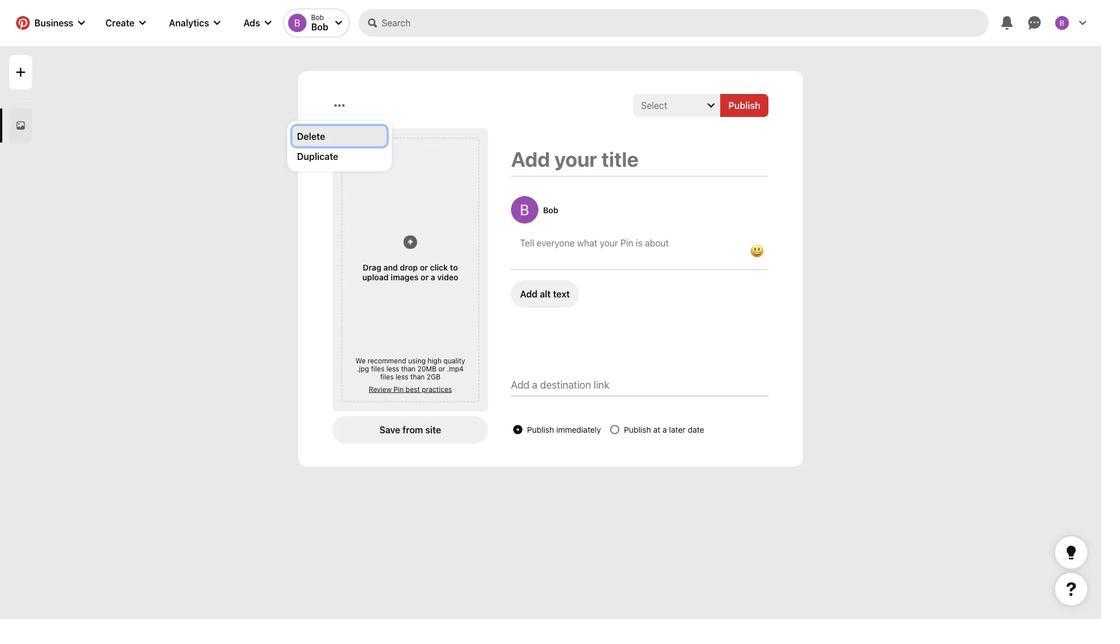 Task type: describe. For each thing, give the bounding box(es) containing it.
publish for publish at a later date
[[624, 425, 651, 435]]

1 horizontal spatial a
[[663, 425, 667, 435]]

review pin best practices link
[[351, 385, 470, 393]]

and
[[383, 263, 398, 272]]

2 gb
[[427, 373, 441, 381]]

less inside mb or .mp4 files less than
[[396, 373, 408, 381]]

create button
[[96, 9, 155, 37]]

empty pin image
[[16, 121, 25, 130]]

later
[[669, 425, 686, 435]]

publish at a later date
[[624, 425, 704, 435]]

to
[[450, 263, 458, 272]]

add alt text
[[520, 289, 570, 300]]

mb
[[426, 365, 437, 373]]

.mp4
[[447, 365, 464, 373]]

select button
[[633, 94, 720, 117]]

2
[[427, 373, 431, 381]]

publish for publish
[[728, 100, 761, 111]]

recommend
[[368, 357, 406, 365]]

Add your title text field
[[511, 147, 769, 171]]

review
[[369, 385, 392, 393]]

a inside "drag and drop or click to upload images or a video"
[[431, 272, 435, 282]]

create new pin image
[[16, 68, 25, 77]]

bob for bob
[[543, 205, 558, 215]]

quality
[[444, 357, 465, 365]]

bob bob
[[311, 13, 328, 32]]

search icon image
[[368, 18, 377, 28]]

review pin best practices
[[369, 385, 452, 393]]

less inside we recommend using high quality .jpg files less than
[[386, 365, 399, 373]]

drag
[[363, 263, 381, 272]]

high
[[428, 357, 442, 365]]

drop
[[400, 263, 418, 272]]

publish for publish immediately
[[527, 425, 554, 435]]

best
[[406, 385, 420, 393]]

using
[[408, 357, 426, 365]]

date
[[688, 425, 704, 435]]

bob avatar link image
[[511, 196, 539, 224]]

delete menu item
[[293, 126, 387, 146]]

click
[[430, 263, 448, 272]]

ads button
[[234, 9, 281, 37]]

Search text field
[[382, 9, 989, 37]]

files inside mb or .mp4 files less than
[[380, 373, 394, 381]]



Task type: vqa. For each thing, say whether or not it's contained in the screenshot.
at
yes



Task type: locate. For each thing, give the bounding box(es) containing it.
bob image
[[288, 14, 307, 32], [1055, 16, 1069, 30]]

save
[[380, 425, 400, 436]]

than inside we recommend using high quality .jpg files less than
[[401, 365, 416, 373]]

save from site
[[380, 425, 441, 436]]

files
[[371, 365, 385, 373], [380, 373, 394, 381]]

at
[[653, 425, 660, 435]]

or
[[420, 263, 428, 272], [421, 272, 429, 282], [438, 365, 445, 373]]

publish immediately
[[527, 425, 601, 435]]

publish right choose a board image
[[728, 100, 761, 111]]

analytics button
[[160, 9, 230, 37]]

than left 20
[[401, 365, 416, 373]]

select
[[641, 100, 667, 111]]

pinterest image
[[16, 16, 30, 30]]

pin
[[394, 385, 404, 393]]

primary navigation header navigation
[[7, 2, 1094, 44]]

delete
[[297, 131, 325, 142]]

publish inside button
[[728, 100, 761, 111]]

or inside mb or .mp4 files less than
[[438, 365, 445, 373]]

publish left immediately
[[527, 425, 554, 435]]

a right at
[[663, 425, 667, 435]]

add
[[520, 289, 538, 300]]

than left 2
[[410, 373, 425, 381]]

files right .jpg
[[371, 365, 385, 373]]

bob for bob bob
[[311, 13, 324, 22]]

than inside mb or .mp4 files less than
[[410, 373, 425, 381]]

practices
[[422, 385, 452, 393]]

20
[[418, 365, 426, 373]]

business badge dropdown menu button image
[[78, 20, 85, 26]]

files inside we recommend using high quality .jpg files less than
[[371, 365, 385, 373]]

add an image or video image
[[403, 235, 417, 249]]

text
[[553, 289, 570, 300]]

publish
[[728, 100, 761, 111], [527, 425, 554, 435], [624, 425, 651, 435]]

business button
[[9, 9, 92, 37]]

save from site button
[[333, 416, 488, 444]]

images
[[391, 272, 419, 282]]

from
[[403, 425, 423, 436]]

drag and drop or click to upload images or a video
[[362, 263, 458, 282]]

publish left at
[[624, 425, 651, 435]]

mb or .mp4 files less than
[[380, 365, 464, 381]]

analytics
[[169, 17, 209, 28]]

duplicate
[[297, 151, 338, 162]]

a
[[431, 272, 435, 282], [663, 425, 667, 435]]

account switcher arrow icon image
[[335, 20, 342, 26]]

0 vertical spatial a
[[431, 272, 435, 282]]

a left video
[[431, 272, 435, 282]]

immediately
[[556, 425, 601, 435]]

ads
[[244, 17, 260, 28]]

1 horizontal spatial bob image
[[1055, 16, 1069, 30]]

files up review
[[380, 373, 394, 381]]

1 vertical spatial a
[[663, 425, 667, 435]]

😃
[[750, 243, 764, 259]]

than
[[401, 365, 416, 373], [410, 373, 425, 381]]

we recommend using high quality .jpg files less than
[[356, 357, 465, 373]]

1 horizontal spatial publish
[[624, 425, 651, 435]]

gb
[[431, 373, 441, 381]]

less
[[386, 365, 399, 373], [396, 373, 408, 381]]

😃 button
[[746, 240, 769, 263]]

we
[[356, 357, 366, 365]]

choose a board image
[[708, 102, 715, 109]]

0 horizontal spatial a
[[431, 272, 435, 282]]

add alt text button
[[511, 280, 579, 308]]

business
[[34, 17, 73, 28]]

bob inside bob bob
[[311, 13, 324, 22]]

Tell everyone what your Pin is about field
[[520, 237, 736, 248]]

bob
[[311, 13, 324, 22], [311, 22, 328, 32], [543, 205, 558, 215]]

video
[[437, 272, 458, 282]]

alt
[[540, 289, 551, 300]]

create
[[106, 17, 135, 28]]

0 horizontal spatial publish
[[527, 425, 554, 435]]

upload
[[362, 272, 389, 282]]

publish button
[[720, 94, 769, 117]]

0 horizontal spatial bob image
[[288, 14, 307, 32]]

Add a destination link text field
[[511, 379, 769, 391]]

.jpg
[[357, 365, 369, 373]]

2 horizontal spatial publish
[[728, 100, 761, 111]]

site
[[425, 425, 441, 436]]



